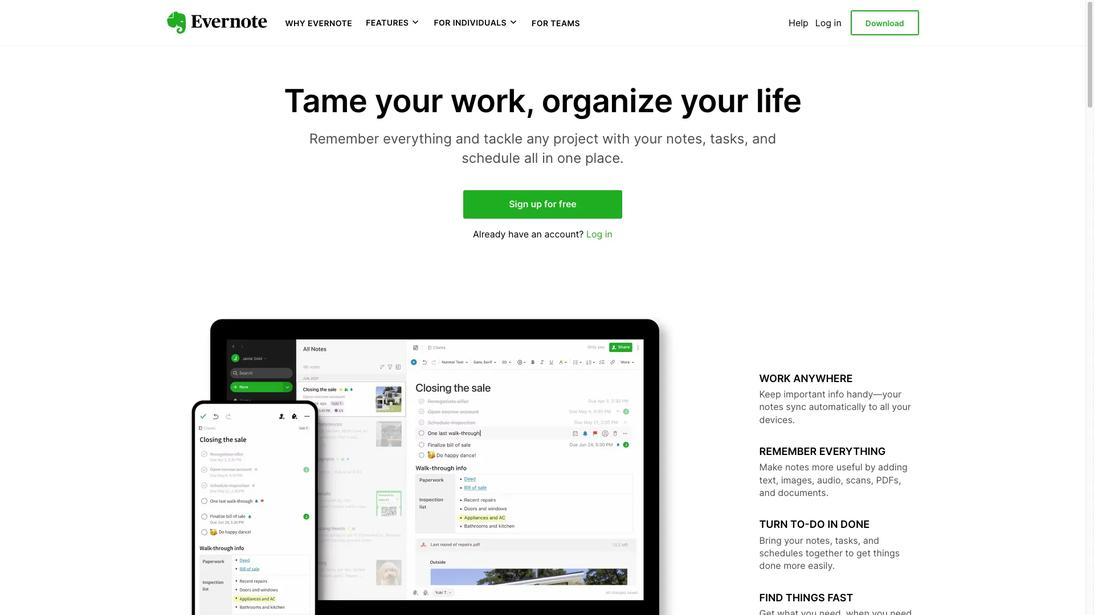 Task type: locate. For each thing, give the bounding box(es) containing it.
project
[[553, 131, 599, 147]]

1 horizontal spatial remember
[[759, 446, 817, 458]]

1 horizontal spatial all
[[880, 401, 890, 413]]

your
[[375, 82, 443, 120], [680, 82, 748, 120], [634, 131, 662, 147], [892, 401, 911, 413], [784, 535, 803, 546]]

automatically
[[809, 401, 866, 413]]

tasks,
[[710, 131, 748, 147], [835, 535, 861, 546]]

everything
[[383, 131, 452, 147], [819, 446, 886, 458]]

features
[[366, 18, 409, 27]]

and up schedule
[[456, 131, 480, 147]]

text,
[[759, 475, 779, 486]]

remember
[[309, 131, 379, 147], [759, 446, 817, 458]]

notes,
[[666, 131, 706, 147], [806, 535, 833, 546]]

0 horizontal spatial to
[[845, 548, 854, 559]]

evernote ui on desktop and mobile image
[[167, 314, 714, 616]]

0 horizontal spatial more
[[784, 560, 806, 572]]

for teams link
[[532, 17, 580, 28]]

for inside 'button'
[[434, 18, 451, 27]]

by
[[865, 462, 876, 473]]

everything inside remember everything and tackle any project with your notes, tasks, and schedule all in one place.
[[383, 131, 452, 147]]

0 horizontal spatial done
[[759, 560, 781, 572]]

0 horizontal spatial remember
[[309, 131, 379, 147]]

0 horizontal spatial tasks,
[[710, 131, 748, 147]]

notes
[[759, 401, 784, 413], [785, 462, 809, 473]]

log in link
[[815, 17, 842, 28], [586, 229, 613, 240]]

1 horizontal spatial log
[[815, 17, 832, 28]]

1 horizontal spatial more
[[812, 462, 834, 473]]

things right get
[[873, 548, 900, 559]]

everything for schedule
[[383, 131, 452, 147]]

1 vertical spatial things
[[786, 592, 825, 604]]

adding
[[878, 462, 908, 473]]

to down handy—your
[[869, 401, 878, 413]]

images,
[[781, 475, 815, 486]]

teams
[[551, 18, 580, 28]]

0 vertical spatial things
[[873, 548, 900, 559]]

0 horizontal spatial notes,
[[666, 131, 706, 147]]

individuals
[[453, 18, 507, 27]]

remember inside remember everything make notes more useful by adding text, images, audio, scans, pdfs, and documents.
[[759, 446, 817, 458]]

1 vertical spatial done
[[759, 560, 781, 572]]

0 horizontal spatial things
[[786, 592, 825, 604]]

keep
[[759, 389, 781, 400]]

1 horizontal spatial notes,
[[806, 535, 833, 546]]

have
[[508, 229, 529, 240]]

1 vertical spatial log in link
[[586, 229, 613, 240]]

do
[[810, 519, 825, 531]]

more up audio,
[[812, 462, 834, 473]]

1 horizontal spatial things
[[873, 548, 900, 559]]

0 vertical spatial everything
[[383, 131, 452, 147]]

all down handy—your
[[880, 401, 890, 413]]

0 vertical spatial more
[[812, 462, 834, 473]]

1 vertical spatial tasks,
[[835, 535, 861, 546]]

schedule
[[462, 150, 520, 166]]

0 vertical spatial log in link
[[815, 17, 842, 28]]

remember down 'tame'
[[309, 131, 379, 147]]

find
[[759, 592, 783, 604]]

anywhere
[[793, 373, 853, 384]]

in down any
[[542, 150, 553, 166]]

0 horizontal spatial everything
[[383, 131, 452, 147]]

notes, inside turn to-do in done bring your notes, tasks, and schedules together to get things done more easily.
[[806, 535, 833, 546]]

features button
[[366, 17, 420, 28]]

work anywhere keep important info handy—your notes sync automatically to all your devices.
[[759, 373, 911, 426]]

1 horizontal spatial to
[[869, 401, 878, 413]]

organize
[[542, 82, 673, 120]]

why evernote
[[285, 18, 352, 28]]

in right "do"
[[828, 519, 838, 531]]

in
[[834, 17, 842, 28], [542, 150, 553, 166], [605, 229, 613, 240], [828, 519, 838, 531]]

sign
[[509, 199, 529, 210]]

for left teams
[[532, 18, 549, 28]]

1 vertical spatial remember
[[759, 446, 817, 458]]

log right help
[[815, 17, 832, 28]]

all inside work anywhere keep important info handy—your notes sync automatically to all your devices.
[[880, 401, 890, 413]]

1 vertical spatial notes,
[[806, 535, 833, 546]]

notes inside remember everything make notes more useful by adding text, images, audio, scans, pdfs, and documents.
[[785, 462, 809, 473]]

done up get
[[841, 519, 870, 531]]

schedules
[[759, 548, 803, 559]]

1 horizontal spatial notes
[[785, 462, 809, 473]]

1 vertical spatial more
[[784, 560, 806, 572]]

notes up "images,"
[[785, 462, 809, 473]]

1 vertical spatial to
[[845, 548, 854, 559]]

done
[[841, 519, 870, 531], [759, 560, 781, 572]]

things
[[873, 548, 900, 559], [786, 592, 825, 604]]

1 horizontal spatial tasks,
[[835, 535, 861, 546]]

info
[[828, 389, 844, 400]]

things right find
[[786, 592, 825, 604]]

remember up make
[[759, 446, 817, 458]]

log in link right help link on the right top of the page
[[815, 17, 842, 28]]

1 horizontal spatial done
[[841, 519, 870, 531]]

tasks, inside turn to-do in done bring your notes, tasks, and schedules together to get things done more easily.
[[835, 535, 861, 546]]

turn
[[759, 519, 788, 531]]

more
[[812, 462, 834, 473], [784, 560, 806, 572]]

done down schedules
[[759, 560, 781, 572]]

0 horizontal spatial notes
[[759, 401, 784, 413]]

1 horizontal spatial everything
[[819, 446, 886, 458]]

0 vertical spatial all
[[524, 150, 538, 166]]

notes down keep
[[759, 401, 784, 413]]

0 vertical spatial remember
[[309, 131, 379, 147]]

1 vertical spatial all
[[880, 401, 890, 413]]

an
[[531, 229, 542, 240]]

0 horizontal spatial all
[[524, 150, 538, 166]]

for left individuals
[[434, 18, 451, 27]]

0 vertical spatial tasks,
[[710, 131, 748, 147]]

more down schedules
[[784, 560, 806, 572]]

0 horizontal spatial for
[[434, 18, 451, 27]]

and
[[456, 131, 480, 147], [752, 131, 776, 147], [759, 487, 776, 499], [863, 535, 879, 546]]

for
[[434, 18, 451, 27], [532, 18, 549, 28]]

all down any
[[524, 150, 538, 166]]

everything inside remember everything make notes more useful by adding text, images, audio, scans, pdfs, and documents.
[[819, 446, 886, 458]]

0 vertical spatial to
[[869, 401, 878, 413]]

your inside remember everything and tackle any project with your notes, tasks, and schedule all in one place.
[[634, 131, 662, 147]]

life
[[756, 82, 802, 120]]

log in
[[815, 17, 842, 28]]

1 vertical spatial notes
[[785, 462, 809, 473]]

0 vertical spatial notes,
[[666, 131, 706, 147]]

find things fast
[[759, 592, 853, 604]]

log in link right 'account?'
[[586, 229, 613, 240]]

log
[[815, 17, 832, 28], [586, 229, 603, 240]]

and down text,
[[759, 487, 776, 499]]

to inside turn to-do in done bring your notes, tasks, and schedules together to get things done more easily.
[[845, 548, 854, 559]]

and up get
[[863, 535, 879, 546]]

0 horizontal spatial log in link
[[586, 229, 613, 240]]

easily.
[[808, 560, 835, 572]]

for for for teams
[[532, 18, 549, 28]]

0 vertical spatial notes
[[759, 401, 784, 413]]

log right 'account?'
[[586, 229, 603, 240]]

to
[[869, 401, 878, 413], [845, 548, 854, 559]]

to left get
[[845, 548, 854, 559]]

one
[[557, 150, 581, 166]]

0 horizontal spatial log
[[586, 229, 603, 240]]

1 horizontal spatial log in link
[[815, 17, 842, 28]]

to inside work anywhere keep important info handy—your notes sync automatically to all your devices.
[[869, 401, 878, 413]]

account?
[[545, 229, 584, 240]]

remember inside remember everything and tackle any project with your notes, tasks, and schedule all in one place.
[[309, 131, 379, 147]]

1 horizontal spatial for
[[532, 18, 549, 28]]

bring
[[759, 535, 782, 546]]

all
[[524, 150, 538, 166], [880, 401, 890, 413]]

help link
[[789, 17, 809, 28]]

in right 'account?'
[[605, 229, 613, 240]]

fast
[[828, 592, 853, 604]]

1 vertical spatial everything
[[819, 446, 886, 458]]

0 vertical spatial done
[[841, 519, 870, 531]]

for individuals button
[[434, 17, 518, 28]]



Task type: describe. For each thing, give the bounding box(es) containing it.
download link
[[851, 10, 919, 35]]

your inside work anywhere keep important info handy—your notes sync automatically to all your devices.
[[892, 401, 911, 413]]

audio,
[[817, 475, 843, 486]]

more inside remember everything make notes more useful by adding text, images, audio, scans, pdfs, and documents.
[[812, 462, 834, 473]]

for teams
[[532, 18, 580, 28]]

evernote logo image
[[167, 11, 267, 34]]

work
[[759, 373, 791, 384]]

tasks, inside remember everything and tackle any project with your notes, tasks, and schedule all in one place.
[[710, 131, 748, 147]]

already
[[473, 229, 506, 240]]

evernote
[[308, 18, 352, 28]]

to-
[[791, 519, 810, 531]]

help
[[789, 17, 809, 28]]

any
[[527, 131, 550, 147]]

why evernote link
[[285, 17, 352, 28]]

notes, inside remember everything and tackle any project with your notes, tasks, and schedule all in one place.
[[666, 131, 706, 147]]

turn to-do in done bring your notes, tasks, and schedules together to get things done more easily.
[[759, 519, 900, 572]]

1 vertical spatial log
[[586, 229, 603, 240]]

things inside turn to-do in done bring your notes, tasks, and schedules together to get things done more easily.
[[873, 548, 900, 559]]

remember for remember everything and tackle any project with your notes, tasks, and schedule all in one place.
[[309, 131, 379, 147]]

notes inside work anywhere keep important info handy—your notes sync automatically to all your devices.
[[759, 401, 784, 413]]

remember everything and tackle any project with your notes, tasks, and schedule all in one place.
[[309, 131, 776, 166]]

free
[[559, 199, 577, 210]]

work,
[[450, 82, 534, 120]]

and inside turn to-do in done bring your notes, tasks, and schedules together to get things done more easily.
[[863, 535, 879, 546]]

devices.
[[759, 414, 795, 426]]

handy—your
[[847, 389, 902, 400]]

up
[[531, 199, 542, 210]]

make
[[759, 462, 783, 473]]

remember everything make notes more useful by adding text, images, audio, scans, pdfs, and documents.
[[759, 446, 908, 499]]

sign up for free
[[509, 199, 577, 210]]

tame your work, organize your life
[[284, 82, 802, 120]]

with
[[602, 131, 630, 147]]

useful
[[836, 462, 863, 473]]

tame
[[284, 82, 367, 120]]

get
[[857, 548, 871, 559]]

your inside turn to-do in done bring your notes, tasks, and schedules together to get things done more easily.
[[784, 535, 803, 546]]

for
[[544, 199, 557, 210]]

why
[[285, 18, 306, 28]]

all inside remember everything and tackle any project with your notes, tasks, and schedule all in one place.
[[524, 150, 538, 166]]

place.
[[585, 150, 624, 166]]

0 vertical spatial log
[[815, 17, 832, 28]]

and down life
[[752, 131, 776, 147]]

already have an account? log in
[[473, 229, 613, 240]]

download
[[866, 18, 904, 28]]

for individuals
[[434, 18, 507, 27]]

in right help link on the right top of the page
[[834, 17, 842, 28]]

more inside turn to-do in done bring your notes, tasks, and schedules together to get things done more easily.
[[784, 560, 806, 572]]

scans,
[[846, 475, 874, 486]]

sign up for free link
[[463, 191, 622, 219]]

everything for scans,
[[819, 446, 886, 458]]

remember for remember everything make notes more useful by adding text, images, audio, scans, pdfs, and documents.
[[759, 446, 817, 458]]

documents.
[[778, 487, 829, 499]]

important
[[784, 389, 826, 400]]

tackle
[[484, 131, 523, 147]]

pdfs,
[[876, 475, 901, 486]]

for for for individuals
[[434, 18, 451, 27]]

together
[[806, 548, 843, 559]]

in inside remember everything and tackle any project with your notes, tasks, and schedule all in one place.
[[542, 150, 553, 166]]

sync
[[786, 401, 806, 413]]

and inside remember everything make notes more useful by adding text, images, audio, scans, pdfs, and documents.
[[759, 487, 776, 499]]

in inside turn to-do in done bring your notes, tasks, and schedules together to get things done more easily.
[[828, 519, 838, 531]]



Task type: vqa. For each thing, say whether or not it's contained in the screenshot.


